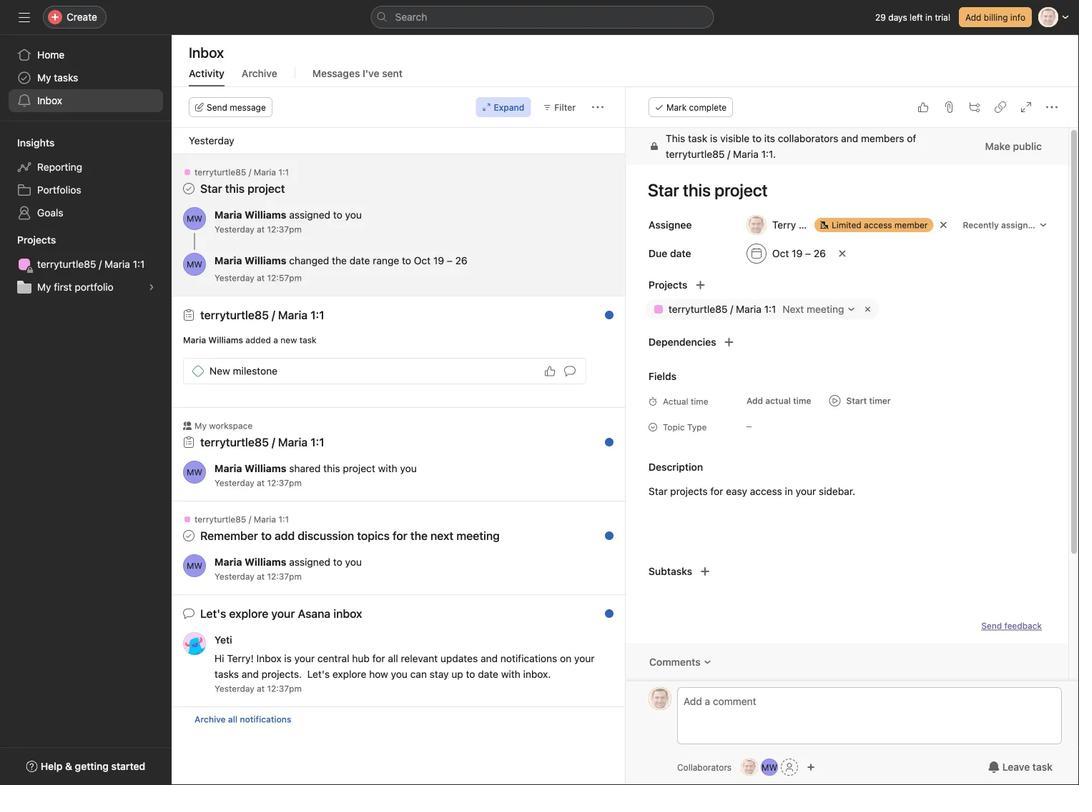 Task type: describe. For each thing, give the bounding box(es) containing it.
1:1 down maria williams changed the date range to oct 19 – 26 yesterday at 12:57pm
[[311, 309, 324, 322]]

yesterday inside maria williams shared this project with you yesterday at 12:37pm
[[215, 478, 254, 488]]

add actual time
[[747, 396, 811, 406]]

public
[[1013, 141, 1042, 152]]

changed
[[289, 255, 329, 267]]

this
[[323, 463, 340, 475]]

4 at from the top
[[257, 572, 265, 582]]

leave
[[1003, 762, 1030, 774]]

star projects for easy access in your sidebar.
[[649, 486, 855, 498]]

terry
[[772, 219, 796, 231]]

mark complete button
[[649, 97, 733, 117]]

1 at from the top
[[257, 225, 265, 235]]

you down remember to add discussion topics for the next meeting
[[345, 557, 362, 569]]

add for add actual time
[[747, 396, 763, 406]]

add to projects image
[[695, 280, 706, 291]]

see details, my first portfolio image
[[147, 283, 156, 292]]

updates
[[441, 653, 478, 665]]

terryturtle85 inside the "this task is visible to its collaborators and members of terryturtle85 / maria 1:1."
[[666, 148, 725, 160]]

at inside maria williams changed the date range to oct 19 – 26 yesterday at 12:57pm
[[257, 273, 265, 283]]

send message
[[207, 102, 266, 112]]

topic
[[663, 423, 685, 433]]

your right on
[[574, 653, 595, 665]]

reporting link
[[9, 156, 163, 179]]

more actions image
[[592, 102, 604, 113]]

global element
[[0, 35, 172, 121]]

added
[[246, 335, 271, 345]]

12:57pm
[[267, 273, 302, 283]]

add
[[275, 530, 295, 543]]

inbox link
[[9, 89, 163, 112]]

new milestone
[[210, 365, 278, 377]]

days
[[888, 12, 907, 22]]

explore inside the "yeti hi terry! inbox is your central hub for all relevant updates and notifications on your tasks and projects.  let's explore how you can stay up to date with inbox. yesterday at 12:37pm"
[[332, 669, 366, 681]]

actual time
[[663, 397, 708, 407]]

send feedback
[[981, 621, 1042, 632]]

add billing info
[[965, 12, 1026, 22]]

task for this
[[688, 133, 707, 144]]

mw for second maria williams link from the top of the page
[[187, 260, 202, 270]]

relevant
[[401, 653, 438, 665]]

mw for fourth maria williams link from the top of the page
[[187, 561, 202, 571]]

archive all image
[[598, 313, 609, 325]]

new
[[210, 365, 230, 377]]

add subtasks image
[[699, 566, 711, 578]]

/ up a
[[272, 309, 275, 322]]

first
[[54, 281, 72, 293]]

this task is visible to its collaborators and members of terryturtle85 / maria 1:1.
[[666, 133, 916, 160]]

let's inside the "yeti hi terry! inbox is your central hub for all relevant updates and notifications on your tasks and projects.  let's explore how you can stay up to date with inbox. yesterday at 12:37pm"
[[307, 669, 330, 681]]

limited
[[832, 220, 862, 230]]

you up maria williams changed the date range to oct 19 – 26 yesterday at 12:57pm
[[345, 209, 362, 221]]

assigned for fourth maria williams link from the bottom of the page
[[289, 209, 330, 221]]

/ up add dependencies "image"
[[730, 304, 733, 315]]

assignee
[[649, 219, 692, 231]]

williams up new
[[208, 335, 243, 345]]

sidebar.
[[819, 486, 855, 498]]

williams down this project
[[245, 209, 286, 221]]

recently assigned button
[[957, 215, 1054, 235]]

trial
[[935, 12, 950, 22]]

hi
[[215, 653, 224, 665]]

activity link
[[189, 68, 224, 87]]

next
[[783, 304, 804, 315]]

4 maria williams link from the top
[[215, 557, 286, 569]]

/ inside the "this task is visible to its collaborators and members of terryturtle85 / maria 1:1."
[[728, 148, 730, 160]]

1 vertical spatial projects button
[[626, 274, 688, 297]]

billing
[[984, 12, 1008, 22]]

terryturtle85 up star this project
[[195, 167, 246, 177]]

archive for archive
[[242, 68, 277, 79]]

williams down "add"
[[245, 557, 286, 569]]

1 vertical spatial for
[[393, 530, 408, 543]]

tasks inside global "element"
[[54, 72, 78, 84]]

help
[[41, 761, 62, 773]]

discussion
[[298, 530, 354, 543]]

0 vertical spatial terryturtle85 / maria 1:1 link
[[9, 253, 163, 276]]

next meeting button
[[779, 302, 859, 318]]

your inside "star this project" dialog
[[796, 486, 816, 498]]

1 horizontal spatial tt button
[[741, 760, 758, 777]]

can
[[410, 669, 427, 681]]

0 horizontal spatial 0 likes. click to like this task image
[[544, 366, 556, 377]]

portfolio
[[75, 281, 114, 293]]

assigned for fourth maria williams link from the top of the page
[[289, 557, 330, 569]]

terry!
[[227, 653, 254, 665]]

archive notification image
[[598, 425, 609, 436]]

time inside dropdown button
[[793, 396, 811, 406]]

12:37pm inside maria williams shared this project with you yesterday at 12:37pm
[[267, 478, 302, 488]]

to inside the "this task is visible to its collaborators and members of terryturtle85 / maria 1:1."
[[752, 133, 762, 144]]

and inside the "this task is visible to its collaborators and members of terryturtle85 / maria 1:1."
[[841, 133, 858, 144]]

1 horizontal spatial the
[[410, 530, 428, 543]]

messages i've sent link
[[312, 68, 403, 87]]

/ inside projects element
[[99, 259, 102, 270]]

terryturtle85 down the workspace
[[200, 436, 269, 449]]

help & getting started
[[41, 761, 145, 773]]

is inside the "this task is visible to its collaborators and members of terryturtle85 / maria 1:1."
[[710, 133, 718, 144]]

remove assignee image
[[939, 221, 948, 230]]

remember
[[200, 530, 258, 543]]

at inside maria williams shared this project with you yesterday at 12:37pm
[[257, 478, 265, 488]]

yesterday inside the "yeti hi terry! inbox is your central hub for all relevant updates and notifications on your tasks and projects.  let's explore how you can stay up to date with inbox. yesterday at 12:37pm"
[[215, 684, 254, 694]]

archive link
[[242, 68, 277, 87]]

add actual time button
[[740, 391, 818, 411]]

messages
[[312, 68, 360, 79]]

meeting
[[807, 304, 844, 315]]

0 vertical spatial in
[[925, 12, 933, 22]]

all inside the "yeti hi terry! inbox is your central hub for all relevant updates and notifications on your tasks and projects.  let's explore how you can stay up to date with inbox. yesterday at 12:37pm"
[[388, 653, 398, 665]]

terryturtle85 up remember
[[195, 515, 246, 525]]

date inside the "yeti hi terry! inbox is your central hub for all relevant updates and notifications on your tasks and projects.  let's explore how you can stay up to date with inbox. yesterday at 12:37pm"
[[478, 669, 498, 681]]

at inside the "yeti hi terry! inbox is your central hub for all relevant updates and notifications on your tasks and projects.  let's explore how you can stay up to date with inbox. yesterday at 12:37pm"
[[257, 684, 265, 694]]

mw inside "star this project" dialog
[[762, 763, 778, 773]]

1 vertical spatial tt
[[744, 763, 755, 773]]

mw button for fourth maria williams link from the top of the page
[[183, 555, 206, 578]]

hide sidebar image
[[19, 11, 30, 23]]

getting
[[75, 761, 109, 773]]

you inside maria williams shared this project with you yesterday at 12:37pm
[[400, 463, 417, 475]]

26 inside "star this project" dialog
[[814, 248, 826, 260]]

shared
[[289, 463, 321, 475]]

make public button
[[976, 134, 1051, 159]]

mw for fourth maria williams link from the bottom of the page
[[187, 214, 202, 224]]

projects button inside projects element
[[0, 233, 56, 247]]

mark complete
[[667, 102, 727, 112]]

let's explore your asana inbox
[[200, 608, 362, 621]]

make
[[985, 141, 1010, 152]]

star this project dialog
[[620, 87, 1079, 786]]

insights
[[17, 137, 55, 149]]

terryturtle85 / maria 1:1 up remember
[[195, 515, 289, 525]]

maria inside the "this task is visible to its collaborators and members of terryturtle85 / maria 1:1."
[[733, 148, 759, 160]]

add for add billing info
[[965, 12, 982, 22]]

terryturtle85 / maria 1:1 up star this project
[[195, 167, 289, 177]]

1 horizontal spatial terryturtle85 / maria 1:1 link
[[200, 309, 324, 322]]

add subtask image
[[969, 102, 981, 113]]

start
[[846, 396, 867, 406]]

home
[[37, 49, 65, 61]]

the inside maria williams changed the date range to oct 19 – 26 yesterday at 12:57pm
[[332, 255, 347, 267]]

left
[[910, 12, 923, 22]]

actual
[[663, 397, 688, 407]]

activity
[[189, 68, 224, 79]]

task for leave
[[1033, 762, 1053, 774]]

asana inbox
[[298, 608, 362, 621]]

terryturtle85 / maria 1:1 up added
[[200, 309, 324, 322]]

recently assigned
[[963, 220, 1038, 230]]

to down the discussion
[[333, 557, 342, 569]]

2 maria williams link from the top
[[215, 255, 286, 267]]

terry turtle
[[772, 219, 825, 231]]

remove image
[[862, 304, 874, 315]]

projects inside "star this project" dialog
[[649, 279, 688, 291]]

range
[[373, 255, 399, 267]]

goals link
[[9, 202, 163, 225]]

– inside "star this project" dialog
[[805, 248, 811, 260]]

0 horizontal spatial access
[[750, 486, 782, 498]]

up
[[452, 669, 463, 681]]

1 vertical spatial and
[[481, 653, 498, 665]]

29 days left in trial
[[875, 12, 950, 22]]

start timer button
[[824, 391, 897, 411]]

0 comments image
[[564, 366, 576, 377]]

you inside the "yeti hi terry! inbox is your central hub for all relevant updates and notifications on your tasks and projects.  let's explore how you can stay up to date with inbox. yesterday at 12:37pm"
[[391, 669, 408, 681]]

to left "add"
[[261, 530, 272, 543]]

type
[[687, 423, 707, 433]]

maria williams shared this project with you yesterday at 12:37pm
[[215, 463, 417, 488]]

29
[[875, 12, 886, 22]]

of
[[907, 133, 916, 144]]

limited access member
[[832, 220, 928, 230]]

comments
[[649, 657, 701, 669]]

inbox inside inbox link
[[37, 95, 62, 107]]

yesterday down send message button at the top
[[189, 135, 234, 147]]

26 inside maria williams changed the date range to oct 19 – 26 yesterday at 12:57pm
[[455, 255, 468, 267]]

members
[[861, 133, 904, 144]]

oct inside "star this project" dialog
[[772, 248, 789, 260]]

mw button for fourth maria williams link from the bottom of the page
[[183, 207, 206, 230]]

3 12:37pm from the top
[[267, 572, 302, 582]]

oct 19 – 26
[[772, 248, 826, 260]]

0 horizontal spatial let's
[[200, 608, 226, 621]]

due date
[[649, 248, 691, 260]]

mw button for second maria williams link from the top of the page
[[183, 253, 206, 276]]

1:1 up this project
[[278, 167, 289, 177]]

fields button
[[626, 367, 677, 387]]

archive all notifications
[[195, 715, 291, 725]]

my for my first portfolio
[[37, 281, 51, 293]]

timer
[[869, 396, 891, 406]]

in inside 'main content'
[[785, 486, 793, 498]]

sent
[[382, 68, 403, 79]]

/ up remember
[[249, 515, 251, 525]]

is inside the "yeti hi terry! inbox is your central hub for all relevant updates and notifications on your tasks and projects.  let's explore how you can stay up to date with inbox. yesterday at 12:37pm"
[[284, 653, 292, 665]]

/ left 'maria 1:1' at the left of page
[[272, 436, 275, 449]]



Task type: locate. For each thing, give the bounding box(es) containing it.
let's up yeti
[[200, 608, 226, 621]]

1 vertical spatial send
[[981, 621, 1002, 632]]

inbox down my tasks
[[37, 95, 62, 107]]

1 horizontal spatial in
[[925, 12, 933, 22]]

inbox.
[[523, 669, 551, 681]]

0 vertical spatial is
[[710, 133, 718, 144]]

0 horizontal spatial all
[[228, 715, 238, 725]]

maria williams link down remember
[[215, 557, 286, 569]]

0 vertical spatial with
[[378, 463, 397, 475]]

1 vertical spatial all
[[228, 715, 238, 725]]

12:37pm down projects.
[[267, 684, 302, 694]]

let's
[[200, 608, 226, 621], [307, 669, 330, 681]]

with inside maria williams shared this project with you yesterday at 12:37pm
[[378, 463, 397, 475]]

task inside the "this task is visible to its collaborators and members of terryturtle85 / maria 1:1."
[[688, 133, 707, 144]]

stay
[[430, 669, 449, 681]]

1 horizontal spatial date
[[478, 669, 498, 681]]

main content inside "star this project" dialog
[[620, 128, 1068, 786]]

topics
[[357, 530, 390, 543]]

0 likes. click to like this task image
[[918, 102, 929, 113], [544, 366, 556, 377]]

maria williams added a new task
[[183, 335, 317, 345]]

date right "up"
[[478, 669, 498, 681]]

with left inbox.
[[501, 669, 521, 681]]

yesterday down star this project
[[215, 225, 254, 235]]

task right leave
[[1033, 762, 1053, 774]]

0 vertical spatial add
[[965, 12, 982, 22]]

1 vertical spatial terryturtle85 / maria 1:1 link
[[200, 309, 324, 322]]

1 vertical spatial notifications
[[240, 715, 291, 725]]

&
[[65, 761, 72, 773]]

1 vertical spatial my
[[37, 281, 51, 293]]

0 horizontal spatial projects button
[[0, 233, 56, 247]]

fields
[[649, 371, 677, 383]]

date left range
[[350, 255, 370, 267]]

portfolios link
[[9, 179, 163, 202]]

tt button
[[649, 688, 672, 711], [741, 760, 758, 777]]

0 vertical spatial 0 likes. click to like this task image
[[918, 102, 929, 113]]

19 inside "star this project" dialog
[[792, 248, 803, 260]]

0 vertical spatial send
[[207, 102, 227, 112]]

terryturtle85 down this
[[666, 148, 725, 160]]

archive up message on the top of the page
[[242, 68, 277, 79]]

let's down the central
[[307, 669, 330, 681]]

tt button right collaborators
[[741, 760, 758, 777]]

completed milestone image
[[192, 366, 204, 377]]

2 horizontal spatial task
[[1033, 762, 1053, 774]]

26
[[814, 248, 826, 260], [455, 255, 468, 267]]

time right "actual"
[[691, 397, 708, 407]]

1 12:37pm from the top
[[267, 225, 302, 235]]

projects element
[[0, 227, 172, 302]]

my left first
[[37, 281, 51, 293]]

my inside my tasks link
[[37, 72, 51, 84]]

my first portfolio
[[37, 281, 114, 293]]

tasks inside the "yeti hi terry! inbox is your central hub for all relevant updates and notifications on your tasks and projects.  let's explore how you can stay up to date with inbox. yesterday at 12:37pm"
[[215, 669, 239, 681]]

0 vertical spatial date
[[350, 255, 370, 267]]

1 vertical spatial inbox
[[37, 95, 62, 107]]

/ up portfolio
[[99, 259, 102, 270]]

0 horizontal spatial 19
[[433, 255, 444, 267]]

yesterday inside maria williams changed the date range to oct 19 – 26 yesterday at 12:57pm
[[215, 273, 254, 283]]

0 horizontal spatial star
[[200, 182, 222, 196]]

terryturtle85 / maria 1:1 link
[[9, 253, 163, 276], [200, 309, 324, 322]]

0 horizontal spatial tt button
[[649, 688, 672, 711]]

maria williams changed the date range to oct 19 – 26 yesterday at 12:57pm
[[215, 255, 468, 283]]

my down home
[[37, 72, 51, 84]]

maria williams assigned to you yesterday at 12:37pm
[[215, 209, 362, 235], [215, 557, 362, 582]]

0 vertical spatial projects
[[17, 234, 56, 246]]

–
[[805, 248, 811, 260], [447, 255, 453, 267]]

add inside dropdown button
[[747, 396, 763, 406]]

1 horizontal spatial send
[[981, 621, 1002, 632]]

0 horizontal spatial task
[[299, 335, 317, 345]]

1:1 inside projects element
[[133, 259, 145, 270]]

tasks
[[54, 72, 78, 84], [215, 669, 239, 681]]

0 horizontal spatial is
[[284, 653, 292, 665]]

tasks down hi
[[215, 669, 239, 681]]

info
[[1010, 12, 1026, 22]]

Completed milestone checkbox
[[192, 366, 204, 377]]

5 at from the top
[[257, 684, 265, 694]]

2 horizontal spatial and
[[841, 133, 858, 144]]

send inside button
[[207, 102, 227, 112]]

insights element
[[0, 130, 172, 227]]

0 horizontal spatial the
[[332, 255, 347, 267]]

help & getting started button
[[17, 755, 155, 780]]

terryturtle85 / maria 1:1 up portfolio
[[37, 259, 145, 270]]

milestone
[[233, 365, 278, 377]]

2 maria williams assigned to you yesterday at 12:37pm from the top
[[215, 557, 362, 582]]

1 horizontal spatial projects
[[649, 279, 688, 291]]

add dependencies image
[[723, 337, 735, 348]]

add
[[965, 12, 982, 22], [747, 396, 763, 406]]

terryturtle85 / maria 1:1 link up portfolio
[[9, 253, 163, 276]]

/
[[728, 148, 730, 160], [249, 167, 251, 177], [99, 259, 102, 270], [730, 304, 733, 315], [272, 309, 275, 322], [272, 436, 275, 449], [249, 515, 251, 525]]

for inside "star this project" dialog
[[711, 486, 723, 498]]

expand
[[494, 102, 524, 112]]

clear due date image
[[838, 250, 847, 258]]

archive notification image
[[598, 612, 609, 624]]

Task Name text field
[[639, 174, 1051, 207]]

all inside 'button'
[[228, 715, 238, 725]]

for inside the "yeti hi terry! inbox is your central hub for all relevant updates and notifications on your tasks and projects.  let's explore how you can stay up to date with inbox. yesterday at 12:37pm"
[[372, 653, 385, 665]]

subtasks
[[649, 566, 692, 578]]

maria williams link
[[215, 209, 286, 221], [215, 255, 286, 267], [215, 463, 286, 475], [215, 557, 286, 569]]

maria inside maria williams shared this project with you yesterday at 12:37pm
[[215, 463, 242, 475]]

add left actual
[[747, 396, 763, 406]]

2 horizontal spatial inbox
[[256, 653, 281, 665]]

terry turtle button
[[740, 212, 825, 238]]

your up projects.
[[294, 653, 315, 665]]

star for star projects for easy access in your sidebar.
[[649, 486, 668, 498]]

archive down hi
[[195, 715, 226, 725]]

collaborators
[[677, 763, 732, 773]]

and left members
[[841, 133, 858, 144]]

notifications down projects.
[[240, 715, 291, 725]]

add or remove collaborators image
[[807, 764, 815, 772]]

0 horizontal spatial with
[[378, 463, 397, 475]]

its
[[764, 133, 775, 144]]

maria williams assigned to you yesterday at 12:37pm for fourth maria williams link from the top of the page
[[215, 557, 362, 582]]

at down projects.
[[257, 684, 265, 694]]

1:1 left "next"
[[764, 304, 776, 315]]

1 horizontal spatial with
[[501, 669, 521, 681]]

add left billing
[[965, 12, 982, 22]]

12:37pm up the let's explore your asana inbox
[[267, 572, 302, 582]]

0 horizontal spatial add
[[747, 396, 763, 406]]

– right range
[[447, 255, 453, 267]]

0 vertical spatial access
[[864, 220, 892, 230]]

complete
[[689, 102, 727, 112]]

2 vertical spatial task
[[1033, 762, 1053, 774]]

messages i've sent
[[312, 68, 403, 79]]

this project
[[225, 182, 285, 196]]

1 vertical spatial add
[[747, 396, 763, 406]]

williams down terryturtle85 / maria 1:1
[[245, 463, 286, 475]]

next meeting
[[783, 304, 844, 315]]

maria williams link down this project
[[215, 209, 286, 221]]

insights button
[[0, 136, 55, 150]]

copy task link image
[[995, 102, 1006, 113]]

0 vertical spatial let's
[[200, 608, 226, 621]]

task right this
[[688, 133, 707, 144]]

0 horizontal spatial tt
[[655, 694, 666, 704]]

all down terry!
[[228, 715, 238, 725]]

at down terryturtle85 / maria 1:1
[[257, 478, 265, 488]]

1 vertical spatial star
[[649, 486, 668, 498]]

2 vertical spatial inbox
[[256, 653, 281, 665]]

0 horizontal spatial and
[[242, 669, 259, 681]]

your left asana inbox
[[271, 608, 295, 621]]

maria williams assigned to you yesterday at 12:37pm for fourth maria williams link from the bottom of the page
[[215, 209, 362, 235]]

for up how
[[372, 653, 385, 665]]

you right project
[[400, 463, 417, 475]]

williams inside maria williams shared this project with you yesterday at 12:37pm
[[245, 463, 286, 475]]

0 horizontal spatial explore
[[229, 608, 268, 621]]

create
[[67, 11, 97, 23]]

1 horizontal spatial all
[[388, 653, 398, 665]]

my first portfolio link
[[9, 276, 163, 299]]

more actions for this task image
[[1046, 102, 1058, 113]]

full screen image
[[1021, 102, 1032, 113]]

you left can
[[391, 669, 408, 681]]

my tasks
[[37, 72, 78, 84]]

home link
[[9, 44, 163, 67]]

yesterday
[[189, 135, 234, 147], [215, 225, 254, 235], [215, 273, 254, 283], [215, 478, 254, 488], [215, 572, 254, 582], [215, 684, 254, 694]]

1 horizontal spatial notifications
[[501, 653, 557, 665]]

1 horizontal spatial tasks
[[215, 669, 239, 681]]

oct right range
[[414, 255, 431, 267]]

maria williams assigned to you yesterday at 12:37pm down "add"
[[215, 557, 362, 582]]

easy
[[726, 486, 747, 498]]

my for my tasks
[[37, 72, 51, 84]]

archive inside archive all notifications 'button'
[[195, 715, 226, 725]]

recently
[[963, 220, 999, 230]]

to up maria williams changed the date range to oct 19 – 26 yesterday at 12:57pm
[[333, 209, 342, 221]]

star left this project
[[200, 182, 222, 196]]

0 vertical spatial inbox
[[189, 44, 224, 60]]

19 inside maria williams changed the date range to oct 19 – 26 yesterday at 12:57pm
[[433, 255, 444, 267]]

0 horizontal spatial for
[[372, 653, 385, 665]]

assigned down the discussion
[[289, 557, 330, 569]]

projects button down goals
[[0, 233, 56, 247]]

2 vertical spatial for
[[372, 653, 385, 665]]

notifications inside 'button'
[[240, 715, 291, 725]]

0 vertical spatial notifications
[[501, 653, 557, 665]]

star down description
[[649, 486, 668, 498]]

add inside button
[[965, 12, 982, 22]]

terryturtle85 / maria 1:1 link up added
[[200, 309, 324, 322]]

send for send message
[[207, 102, 227, 112]]

0 horizontal spatial tasks
[[54, 72, 78, 84]]

1 horizontal spatial archive
[[242, 68, 277, 79]]

0 vertical spatial projects button
[[0, 233, 56, 247]]

assigned right recently
[[1001, 220, 1038, 230]]

and right updates
[[481, 653, 498, 665]]

1 vertical spatial projects
[[649, 279, 688, 291]]

1:1
[[278, 167, 289, 177], [133, 259, 145, 270], [764, 304, 776, 315], [311, 309, 324, 322], [278, 515, 289, 525]]

all up how
[[388, 653, 398, 665]]

description
[[649, 462, 703, 473]]

1:1 up "add"
[[278, 515, 289, 525]]

0 likes. click to like this task image left 0 comments image
[[544, 366, 556, 377]]

with inside the "yeti hi terry! inbox is your central hub for all relevant updates and notifications on your tasks and projects.  let's explore how you can stay up to date with inbox. yesterday at 12:37pm"
[[501, 669, 521, 681]]

maria inside projects element
[[105, 259, 130, 270]]

tt
[[655, 694, 666, 704], [744, 763, 755, 773]]

send for send feedback
[[981, 621, 1002, 632]]

1 horizontal spatial 0 likes. click to like this task image
[[918, 102, 929, 113]]

actual
[[765, 396, 791, 406]]

maria inside maria williams changed the date range to oct 19 – 26 yesterday at 12:57pm
[[215, 255, 242, 267]]

visible
[[720, 133, 750, 144]]

maria williams assigned to you yesterday at 12:37pm up changed
[[215, 209, 362, 235]]

0 vertical spatial for
[[711, 486, 723, 498]]

tt right collaborators
[[744, 763, 755, 773]]

1 maria williams assigned to you yesterday at 12:37pm from the top
[[215, 209, 362, 235]]

notifications inside the "yeti hi terry! inbox is your central hub for all relevant updates and notifications on your tasks and projects.  let's explore how you can stay up to date with inbox. yesterday at 12:37pm"
[[501, 653, 557, 665]]

projects
[[17, 234, 56, 246], [649, 279, 688, 291]]

1:1 up my first portfolio link
[[133, 259, 145, 270]]

goals
[[37, 207, 63, 219]]

terryturtle85 / maria 1:1 inside terryturtle85 / maria 1:1 link
[[37, 259, 145, 270]]

star inside 'main content'
[[649, 486, 668, 498]]

oct down terry turtle dropdown button on the top right of page
[[772, 248, 789, 260]]

send left message on the top of the page
[[207, 102, 227, 112]]

star
[[200, 182, 222, 196], [649, 486, 668, 498]]

terryturtle85 down add to projects icon at right
[[669, 304, 728, 315]]

0 horizontal spatial 26
[[455, 255, 468, 267]]

my inside my first portfolio link
[[37, 281, 51, 293]]

0 vertical spatial tt button
[[649, 688, 672, 711]]

0 horizontal spatial date
[[350, 255, 370, 267]]

archive
[[242, 68, 277, 79], [195, 715, 226, 725]]

– down the turtle
[[805, 248, 811, 260]]

0 horizontal spatial projects
[[17, 234, 56, 246]]

leave task
[[1003, 762, 1053, 774]]

0 likes. click to like this task image left attachments: add a file to this task, star this project icon
[[918, 102, 929, 113]]

the right changed
[[332, 255, 347, 267]]

projects down goals
[[17, 234, 56, 246]]

1 horizontal spatial add
[[965, 12, 982, 22]]

4 12:37pm from the top
[[267, 684, 302, 694]]

1 horizontal spatial time
[[793, 396, 811, 406]]

1 horizontal spatial inbox
[[189, 44, 224, 60]]

1 horizontal spatial star
[[649, 486, 668, 498]]

leave task button
[[979, 755, 1062, 781]]

inbox up activity
[[189, 44, 224, 60]]

12:37pm inside the "yeti hi terry! inbox is your central hub for all relevant updates and notifications on your tasks and projects.  let's explore how you can stay up to date with inbox. yesterday at 12:37pm"
[[267, 684, 302, 694]]

williams inside maria williams changed the date range to oct 19 – 26 yesterday at 12:57pm
[[245, 255, 286, 267]]

terryturtle85 up maria williams added a new task
[[200, 309, 269, 322]]

1 vertical spatial archive
[[195, 715, 226, 725]]

topic type
[[663, 423, 707, 433]]

tasks down home
[[54, 72, 78, 84]]

mw button for 2nd maria williams link from the bottom
[[183, 461, 206, 484]]

i've
[[363, 68, 379, 79]]

terryturtle85 inside projects element
[[37, 259, 96, 270]]

main content
[[620, 128, 1068, 786]]

1 horizontal spatial and
[[481, 653, 498, 665]]

0 vertical spatial explore
[[229, 608, 268, 621]]

1 vertical spatial access
[[750, 486, 782, 498]]

yesterday left the 12:57pm
[[215, 273, 254, 283]]

1 horizontal spatial 19
[[792, 248, 803, 260]]

/ up this project
[[249, 167, 251, 177]]

assigned up changed
[[289, 209, 330, 221]]

12:37pm
[[267, 225, 302, 235], [267, 478, 302, 488], [267, 572, 302, 582], [267, 684, 302, 694]]

0 vertical spatial my
[[37, 72, 51, 84]]

your
[[796, 486, 816, 498], [271, 608, 295, 621], [294, 653, 315, 665], [574, 653, 595, 665]]

send message button
[[189, 97, 272, 117]]

2 vertical spatial and
[[242, 669, 259, 681]]

0 horizontal spatial oct
[[414, 255, 431, 267]]

1 horizontal spatial is
[[710, 133, 718, 144]]

1 horizontal spatial task
[[688, 133, 707, 144]]

search
[[395, 11, 427, 23]]

attachments: add a file to this task, star this project image
[[943, 102, 955, 113]]

oct inside maria williams changed the date range to oct 19 – 26 yesterday at 12:57pm
[[414, 255, 431, 267]]

maria williams link down terryturtle85 / maria 1:1
[[215, 463, 286, 475]]

notifications up inbox.
[[501, 653, 557, 665]]

0 vertical spatial tt
[[655, 694, 666, 704]]

0 horizontal spatial notifications
[[240, 715, 291, 725]]

/ down visible
[[728, 148, 730, 160]]

williams up the 12:57pm
[[245, 255, 286, 267]]

access right easy
[[750, 486, 782, 498]]

star for star this project
[[200, 182, 222, 196]]

in right 'left'
[[925, 12, 933, 22]]

mw button
[[183, 207, 206, 230], [183, 253, 206, 276], [183, 461, 206, 484], [183, 555, 206, 578], [761, 760, 778, 777]]

date inside maria williams changed the date range to oct 19 – 26 yesterday at 12:57pm
[[350, 255, 370, 267]]

1 horizontal spatial explore
[[332, 669, 366, 681]]

1 vertical spatial 0 likes. click to like this task image
[[544, 366, 556, 377]]

make public
[[985, 141, 1042, 152]]

1 vertical spatial explore
[[332, 669, 366, 681]]

main content containing this task is visible to its collaborators and members of terryturtle85 / maria 1:1.
[[620, 128, 1068, 786]]

1 vertical spatial the
[[410, 530, 428, 543]]

filter button
[[537, 97, 582, 117]]

3 at from the top
[[257, 478, 265, 488]]

new
[[281, 335, 297, 345]]

3 maria williams link from the top
[[215, 463, 286, 475]]

archive for archive all notifications
[[195, 715, 226, 725]]

explore up yeti
[[229, 608, 268, 621]]

search list box
[[371, 6, 714, 29]]

tt button down comments
[[649, 688, 672, 711]]

in left sidebar.
[[785, 486, 793, 498]]

to inside maria williams changed the date range to oct 19 – 26 yesterday at 12:57pm
[[402, 255, 411, 267]]

task inside button
[[1033, 762, 1053, 774]]

assigned
[[289, 209, 330, 221], [1001, 220, 1038, 230], [289, 557, 330, 569]]

inbox inside the "yeti hi terry! inbox is your central hub for all relevant updates and notifications on your tasks and projects.  let's explore how you can stay up to date with inbox. yesterday at 12:37pm"
[[256, 653, 281, 665]]

1 horizontal spatial tt
[[744, 763, 755, 773]]

remember to add discussion topics for the next meeting
[[200, 530, 500, 543]]

12:37pm down shared
[[267, 478, 302, 488]]

my left the workspace
[[195, 421, 207, 431]]

1 vertical spatial date
[[478, 669, 498, 681]]

0 vertical spatial maria williams assigned to you yesterday at 12:37pm
[[215, 209, 362, 235]]

1 vertical spatial in
[[785, 486, 793, 498]]

2 12:37pm from the top
[[267, 478, 302, 488]]

is left visible
[[710, 133, 718, 144]]

0 vertical spatial all
[[388, 653, 398, 665]]

hub
[[352, 653, 370, 665]]

0 horizontal spatial time
[[691, 397, 708, 407]]

my for my workspace
[[195, 421, 207, 431]]

0 vertical spatial the
[[332, 255, 347, 267]]

1 maria williams link from the top
[[215, 209, 286, 221]]

mark
[[667, 102, 687, 112]]

terryturtle85 / maria 1:1 inside 'main content'
[[669, 304, 776, 315]]

the right the topics
[[410, 530, 428, 543]]

12:37pm up changed
[[267, 225, 302, 235]]

tt down comments
[[655, 694, 666, 704]]

all
[[388, 653, 398, 665], [228, 715, 238, 725]]

mw for 2nd maria williams link from the bottom
[[187, 468, 202, 478]]

projects
[[670, 486, 708, 498]]

0 vertical spatial and
[[841, 133, 858, 144]]

a
[[273, 335, 278, 345]]

2 horizontal spatial for
[[711, 486, 723, 498]]

with right project
[[378, 463, 397, 475]]

maria williams link up the 12:57pm
[[215, 255, 286, 267]]

star this project
[[200, 182, 285, 196]]

portfolios
[[37, 184, 81, 196]]

assigned inside "popup button"
[[1001, 220, 1038, 230]]

2 at from the top
[[257, 273, 265, 283]]

1 vertical spatial task
[[299, 335, 317, 345]]

yesterday down remember
[[215, 572, 254, 582]]

to right "up"
[[466, 669, 475, 681]]

– inside maria williams changed the date range to oct 19 – 26 yesterday at 12:57pm
[[447, 255, 453, 267]]

1 vertical spatial maria williams assigned to you yesterday at 12:37pm
[[215, 557, 362, 582]]

send inside "star this project" dialog
[[981, 621, 1002, 632]]

terryturtle85 / maria 1:1 down add to projects icon at right
[[669, 304, 776, 315]]

yesterday down terry!
[[215, 684, 254, 694]]

to inside the "yeti hi terry! inbox is your central hub for all relevant updates and notifications on your tasks and projects.  let's explore how you can stay up to date with inbox. yesterday at 12:37pm"
[[466, 669, 475, 681]]

0 horizontal spatial –
[[447, 255, 453, 267]]

1:1 inside "star this project" dialog
[[764, 304, 776, 315]]

reporting
[[37, 161, 82, 173]]

started
[[111, 761, 145, 773]]

1 horizontal spatial let's
[[307, 669, 330, 681]]

and
[[841, 133, 858, 144], [481, 653, 498, 665], [242, 669, 259, 681]]

0 vertical spatial archive
[[242, 68, 277, 79]]

1 vertical spatial with
[[501, 669, 521, 681]]



Task type: vqa. For each thing, say whether or not it's contained in the screenshot.
Goals link
yes



